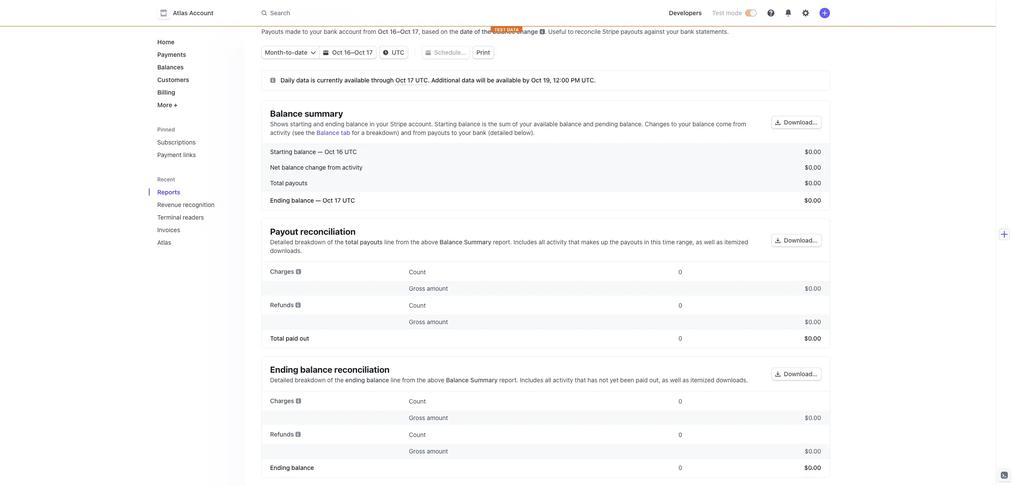 Task type: locate. For each thing, give the bounding box(es) containing it.
0 horizontal spatial bank
[[324, 28, 337, 35]]

ending
[[270, 197, 290, 204], [270, 365, 298, 374], [270, 464, 290, 471]]

0 vertical spatial detailed
[[270, 238, 293, 246]]

gross amount
[[409, 285, 448, 292], [409, 318, 448, 325], [409, 414, 448, 421], [409, 447, 448, 455]]

recent element
[[149, 185, 244, 250]]

0 cell for fifth row from the bottom of the page's cell
[[548, 395, 682, 407]]

1 vertical spatial total
[[270, 335, 284, 342]]

row containing ending balance
[[261, 458, 830, 477]]

to inside the shows starting and ending balance in your stripe account. starting balance is the sum of your available balance and pending balance. changes to your balance come from activity (see the
[[671, 120, 677, 128]]

utc inside button
[[392, 49, 404, 56]]

0 vertical spatial date
[[460, 28, 473, 35]]

activity inside the shows starting and ending balance in your stripe account. starting balance is the sum of your available balance and pending balance. changes to your balance come from activity (see the
[[270, 129, 290, 136]]

1 grid from the top
[[261, 144, 830, 210]]

payout up the made
[[296, 9, 316, 16]]

0 vertical spatial charges
[[270, 268, 294, 275]]

2 row from the top
[[261, 160, 830, 175]]

date inside popup button
[[295, 49, 307, 56]]

ending inside ending balance reconciliation detailed breakdown of the ending balance line from the above balance summary report. includes all activity that has not yet been paid out, as well as itemized downloads.
[[345, 376, 365, 384]]

payments
[[157, 51, 186, 58]]

breakdown down out
[[295, 376, 326, 384]]

2 vertical spatial 16
[[336, 148, 343, 155]]

the inside 'report. includes all activity that makes up the payouts in this time range, as well as itemized downloads.'
[[610, 238, 619, 246]]

date
[[460, 28, 473, 35], [295, 49, 307, 56]]

0 horizontal spatial available
[[344, 76, 370, 84]]

2 0 from the top
[[679, 301, 682, 309]]

balance
[[261, 9, 284, 16], [270, 108, 303, 118], [317, 129, 339, 136], [440, 238, 463, 246], [446, 376, 469, 384]]

0 horizontal spatial atlas
[[157, 239, 171, 246]]

0 vertical spatial .
[[545, 28, 547, 35]]

1 row from the top
[[261, 144, 830, 160]]

1 vertical spatial all
[[545, 376, 551, 384]]

activity left makes
[[547, 238, 567, 246]]

— down net balance change from activity
[[316, 197, 321, 204]]

oct down balance tab link
[[325, 148, 335, 155]]

1 vertical spatial downloads.
[[716, 376, 748, 384]]

charges for ending balance reconciliation
[[270, 397, 294, 404]]

downloads. inside 'report. includes all activity that makes up the payouts in this time range, as well as itemized downloads.'
[[270, 247, 302, 254]]

atlas inside button
[[173, 9, 188, 16]]

cell
[[270, 318, 405, 325], [548, 318, 682, 325], [270, 414, 405, 421], [270, 447, 405, 455]]

against
[[645, 28, 665, 35]]

16 down tab
[[336, 148, 343, 155]]

from inside row
[[328, 164, 341, 171]]

0 vertical spatial summary
[[464, 238, 491, 246]]

1 refunds from the top
[[270, 301, 294, 309]]

ending inside the shows starting and ending balance in your stripe account. starting balance is the sum of your available balance and pending balance. changes to your balance come from activity (see the
[[325, 120, 345, 128]]

well right the range,
[[704, 238, 715, 246]]

detailed inside ending balance reconciliation detailed breakdown of the ending balance line from the above balance summary report. includes all activity that has not yet been paid out, as well as itemized downloads.
[[270, 376, 293, 384]]

for
[[352, 129, 360, 136]]

0 horizontal spatial date
[[295, 49, 307, 56]]

from inside the shows starting and ending balance in your stripe account. starting balance is the sum of your available balance and pending balance. changes to your balance come from activity (see the
[[733, 120, 746, 128]]

range,
[[677, 238, 694, 246]]

0 vertical spatial refunds
[[270, 301, 294, 309]]

change right 'test'
[[517, 28, 538, 35]]

2 horizontal spatial bank
[[681, 28, 694, 35]]

1 horizontal spatial data
[[462, 76, 475, 84]]

total for balance summary
[[270, 179, 284, 187]]

5 row from the top
[[261, 262, 830, 281]]

0 horizontal spatial change
[[305, 164, 326, 171]]

terminal readers link
[[154, 210, 225, 224]]

billing link
[[154, 85, 237, 99]]

0 vertical spatial –
[[397, 28, 400, 35]]

svg image
[[311, 50, 316, 55], [323, 50, 329, 55], [426, 50, 431, 55], [270, 78, 275, 83], [775, 120, 781, 125], [775, 238, 781, 243], [775, 371, 781, 377]]

pinned navigation links element
[[154, 122, 239, 162]]

revenue recognition link
[[154, 197, 225, 212]]

payout reconciliation up account
[[296, 9, 356, 16]]

oct right the by at the top right
[[531, 76, 542, 84]]

3 ending from the top
[[270, 464, 290, 471]]

2 horizontal spatial and
[[583, 120, 594, 128]]

1 horizontal spatial starting
[[435, 120, 457, 128]]

starting up net
[[270, 148, 292, 155]]

12:00
[[553, 76, 569, 84]]

1 vertical spatial ending
[[270, 365, 298, 374]]

0 vertical spatial that
[[569, 238, 580, 246]]

0 horizontal spatial .
[[428, 76, 430, 84]]

balance
[[493, 28, 515, 35], [346, 120, 368, 128], [458, 120, 480, 128], [560, 120, 582, 128], [693, 120, 715, 128], [294, 148, 316, 155], [282, 164, 304, 171], [291, 197, 314, 204], [300, 365, 332, 374], [367, 376, 389, 384], [291, 464, 314, 471]]

revenue recognition
[[157, 201, 215, 208]]

1 horizontal spatial paid
[[636, 376, 648, 384]]

data right daily on the top left of the page
[[296, 76, 309, 84]]

$0.00 cell
[[687, 285, 821, 292], [687, 318, 821, 325], [687, 414, 821, 421], [687, 447, 821, 455]]

pm
[[571, 76, 580, 84]]

row containing total paid out
[[261, 329, 830, 348]]

print
[[477, 49, 490, 56]]

17 left based
[[412, 28, 419, 35]]

pinned element
[[154, 135, 237, 162]]

total
[[345, 238, 358, 246]]

2 refunds from the top
[[270, 430, 294, 438]]

oct down search search box
[[378, 28, 388, 35]]

recent navigation links element
[[149, 172, 244, 250]]

1 vertical spatial includes
[[520, 376, 543, 384]]

0 horizontal spatial ending
[[325, 120, 345, 128]]

oct down payouts made to your bank account from oct 16 – oct 17 , based on the
[[354, 49, 365, 56]]

billing
[[157, 89, 175, 96]]

– down account
[[351, 49, 354, 56]]

all inside 'report. includes all activity that makes up the payouts in this time range, as well as itemized downloads.'
[[539, 238, 545, 246]]

payout reconciliation
[[296, 9, 356, 16], [270, 227, 356, 236]]

grid
[[261, 144, 830, 210], [261, 262, 830, 348], [261, 391, 830, 477]]

0 vertical spatial total
[[270, 179, 284, 187]]

paid left the out,
[[636, 376, 648, 384]]

bank down payout reconciliation link
[[324, 28, 337, 35]]

0 vertical spatial change
[[517, 28, 538, 35]]

3 count from the top
[[409, 397, 426, 405]]

detailed
[[270, 238, 293, 246], [270, 376, 293, 384]]

utc
[[392, 49, 404, 56], [415, 76, 428, 84], [345, 148, 357, 155], [342, 197, 355, 204]]

your
[[310, 28, 322, 35], [667, 28, 679, 35], [376, 120, 389, 128], [520, 120, 532, 128], [679, 120, 691, 128], [459, 129, 471, 136]]

0 vertical spatial in
[[370, 120, 375, 128]]

1 charges from the top
[[270, 268, 294, 275]]

subscriptions
[[157, 138, 196, 146]]

activity down shows
[[270, 129, 290, 136]]

3 $0.00 cell from the top
[[687, 414, 821, 421]]

data left will
[[462, 76, 475, 84]]

your down payout reconciliation link
[[310, 28, 322, 35]]

. left useful
[[545, 28, 547, 35]]

statements.
[[696, 28, 729, 35]]

4 0 cell from the top
[[548, 428, 682, 440]]

3 row from the top
[[261, 175, 830, 191]]

itemized inside 'report. includes all activity that makes up the payouts in this time range, as well as itemized downloads.'
[[725, 238, 748, 246]]

that inside ending balance reconciliation detailed breakdown of the ending balance line from the above balance summary report. includes all activity that has not yet been paid out, as well as itemized downloads.
[[575, 376, 586, 384]]

2 detailed from the top
[[270, 376, 293, 384]]

in
[[370, 120, 375, 128], [644, 238, 649, 246]]

is
[[311, 76, 315, 84], [482, 120, 487, 128]]

in left "this"
[[644, 238, 649, 246]]

0 vertical spatial stripe
[[602, 28, 619, 35]]

report. inside ending balance reconciliation detailed breakdown of the ending balance line from the above balance summary report. includes all activity that has not yet been paid out, as well as itemized downloads.
[[499, 376, 518, 384]]

14 row from the top
[[261, 458, 830, 477]]

2 grid from the top
[[261, 262, 830, 348]]

16 up utc button
[[390, 28, 397, 35]]

— up net balance change from activity
[[318, 148, 323, 155]]

1 vertical spatial .
[[428, 76, 430, 84]]

total paid out
[[270, 335, 309, 342]]

atlas account button
[[157, 7, 222, 19]]

mode
[[726, 9, 742, 16]]

download… button
[[772, 116, 821, 128], [772, 234, 821, 246], [772, 368, 821, 380]]

1 vertical spatial –
[[351, 49, 354, 56]]

1 horizontal spatial in
[[644, 238, 649, 246]]

that left has
[[575, 376, 586, 384]]

this
[[651, 238, 661, 246]]

activity down "for"
[[342, 164, 363, 171]]

0 vertical spatial itemized
[[725, 238, 748, 246]]

and
[[313, 120, 324, 128], [583, 120, 594, 128], [401, 129, 411, 136]]

to-
[[286, 49, 295, 56]]

svg image
[[383, 50, 388, 55]]

0 vertical spatial includes
[[514, 238, 537, 246]]

1 horizontal spatial is
[[482, 120, 487, 128]]

16
[[390, 28, 397, 35], [344, 49, 351, 56], [336, 148, 343, 155]]

line inside ending balance reconciliation detailed breakdown of the ending balance line from the above balance summary report. includes all activity that has not yet been paid out, as well as itemized downloads.
[[391, 376, 401, 384]]

1 vertical spatial charges
[[270, 397, 294, 404]]

9 row from the top
[[261, 329, 830, 348]]

starting inside the shows starting and ending balance in your stripe account. starting balance is the sum of your available balance and pending balance. changes to your balance come from activity (see the
[[435, 120, 457, 128]]

of inside the shows starting and ending balance in your stripe account. starting balance is the sum of your available balance and pending balance. changes to your balance come from activity (see the
[[512, 120, 518, 128]]

yet
[[610, 376, 619, 384]]

ending inside ending balance reconciliation detailed breakdown of the ending balance line from the above balance summary report. includes all activity that has not yet been paid out, as well as itemized downloads.
[[270, 365, 298, 374]]

activity inside ending balance reconciliation detailed breakdown of the ending balance line from the above balance summary report. includes all activity that has not yet been paid out, as well as itemized downloads.
[[553, 376, 573, 384]]

1 download… button from the top
[[772, 116, 821, 128]]

1 horizontal spatial itemized
[[725, 238, 748, 246]]

1 horizontal spatial available
[[496, 76, 521, 84]]

account
[[189, 9, 213, 16]]

atlas left account
[[173, 9, 188, 16]]

oct left ,
[[400, 28, 411, 35]]

your right changes
[[679, 120, 691, 128]]

total left out
[[270, 335, 284, 342]]

utc right svg icon
[[392, 49, 404, 56]]

balance for balance summary
[[270, 108, 303, 118]]

1 horizontal spatial ending
[[345, 376, 365, 384]]

3 download… button from the top
[[772, 368, 821, 380]]

refunds up the total paid out
[[270, 301, 294, 309]]

1 vertical spatial refunds
[[270, 430, 294, 438]]

1 vertical spatial grid
[[261, 262, 830, 348]]

Search text field
[[256, 5, 501, 21]]

amount
[[427, 285, 448, 292], [427, 318, 448, 325], [427, 414, 448, 421], [427, 447, 448, 455]]

0 vertical spatial ending
[[270, 197, 290, 204]]

balance link
[[261, 7, 289, 20]]

0 horizontal spatial in
[[370, 120, 375, 128]]

balances link
[[154, 60, 237, 74]]

report.
[[493, 238, 512, 246], [499, 376, 518, 384]]

2 download… from the top
[[784, 236, 818, 244]]

starting up balance tab for a breakdown) and from payouts to your bank (detailed below).
[[435, 120, 457, 128]]

atlas down invoices
[[157, 239, 171, 246]]

cell for third row from the bottom of the page
[[270, 447, 405, 455]]

2 vertical spatial grid
[[261, 391, 830, 477]]

0 horizontal spatial paid
[[286, 335, 298, 342]]

count for cell corresponding to third row from the bottom of the page
[[409, 431, 426, 438]]

0 vertical spatial —
[[318, 148, 323, 155]]

0 vertical spatial above
[[421, 238, 438, 246]]

1 amount from the top
[[427, 285, 448, 292]]

1 gross from the top
[[409, 285, 425, 292]]

0 horizontal spatial starting
[[270, 148, 292, 155]]

0 vertical spatial downloads.
[[270, 247, 302, 254]]

payouts inside 'report. includes all activity that makes up the payouts in this time range, as well as itemized downloads.'
[[621, 238, 643, 246]]

row containing net balance change from activity
[[261, 160, 830, 175]]

available left the by at the top right
[[496, 76, 521, 84]]

below).
[[514, 129, 535, 136]]

0 cell
[[548, 266, 682, 278], [548, 299, 682, 311], [548, 395, 682, 407], [548, 428, 682, 440]]

1 vertical spatial breakdown
[[295, 376, 326, 384]]

tab list
[[261, 7, 830, 20]]

1 count from the top
[[409, 268, 426, 275]]

6 0 from the top
[[679, 464, 682, 471]]

report. inside 'report. includes all activity that makes up the payouts in this time range, as well as itemized downloads.'
[[493, 238, 512, 246]]

6 row from the top
[[261, 281, 830, 296]]

stripe up breakdown)
[[390, 120, 407, 128]]

0 horizontal spatial all
[[539, 238, 545, 246]]

0 vertical spatial starting
[[435, 120, 457, 128]]

total down net
[[270, 179, 284, 187]]

1 horizontal spatial stripe
[[602, 28, 619, 35]]

2 ending from the top
[[270, 365, 298, 374]]

2 count from the top
[[409, 301, 426, 309]]

change inside grid
[[305, 164, 326, 171]]

a
[[361, 129, 365, 136]]

includes
[[514, 238, 537, 246], [520, 376, 543, 384]]

available left through
[[344, 76, 370, 84]]

3 0 cell from the top
[[548, 395, 682, 407]]

available up "below)."
[[534, 120, 558, 128]]

shows
[[270, 120, 289, 128]]

1 vertical spatial well
[[670, 376, 681, 384]]

invoices link
[[154, 223, 225, 237]]

starting
[[290, 120, 312, 128]]

up
[[601, 238, 608, 246]]

month-to-date button
[[261, 46, 320, 59]]

payouts
[[261, 28, 284, 35]]

0 vertical spatial paid
[[286, 335, 298, 342]]

0 vertical spatial report.
[[493, 238, 512, 246]]

19,
[[543, 76, 552, 84]]

2 gross amount from the top
[[409, 318, 448, 325]]

available
[[344, 76, 370, 84], [496, 76, 521, 84], [534, 120, 558, 128]]

developers
[[669, 9, 702, 16]]

1 vertical spatial report.
[[499, 376, 518, 384]]

ending for ending balance —
[[270, 197, 290, 204]]

1 vertical spatial change
[[305, 164, 326, 171]]

paid
[[286, 335, 298, 342], [636, 376, 648, 384]]

0 horizontal spatial stripe
[[390, 120, 407, 128]]

. left additional on the left of page
[[428, 76, 430, 84]]

– left ,
[[397, 28, 400, 35]]

charges
[[270, 268, 294, 275], [270, 397, 294, 404]]

payout down ending balance — oct 17 utc
[[270, 227, 298, 236]]

— for ending balance —
[[316, 197, 321, 204]]

your up breakdown)
[[376, 120, 389, 128]]

activity left has
[[553, 376, 573, 384]]

1 $0.00 cell from the top
[[687, 285, 821, 292]]

payout reconciliation down ending balance — oct 17 utc
[[270, 227, 356, 236]]

1 vertical spatial stripe
[[390, 120, 407, 128]]

in up breakdown)
[[370, 120, 375, 128]]

and down summary
[[313, 120, 324, 128]]

1 breakdown from the top
[[295, 238, 326, 246]]

date down the made
[[295, 49, 307, 56]]

1 vertical spatial ending
[[345, 376, 365, 384]]

atlas inside the "recent" element
[[157, 239, 171, 246]]

starting balance — oct 16 utc
[[270, 148, 357, 155]]

1 vertical spatial paid
[[636, 376, 648, 384]]

row containing ending balance —
[[261, 191, 830, 210]]

1 vertical spatial date
[[295, 49, 307, 56]]

sum
[[499, 120, 511, 128]]

and left pending
[[583, 120, 594, 128]]

daily data is currently available through oct 17 utc . additional data will be available by oct 19, 12:00 pm utc.
[[281, 76, 596, 84]]

0 vertical spatial ending
[[325, 120, 345, 128]]

test
[[712, 9, 724, 16]]

1 horizontal spatial all
[[545, 376, 551, 384]]

1 vertical spatial itemized
[[691, 376, 714, 384]]

0 horizontal spatial itemized
[[691, 376, 714, 384]]

date right on
[[460, 28, 473, 35]]

well inside 'report. includes all activity that makes up the payouts in this time range, as well as itemized downloads.'
[[704, 238, 715, 246]]

payouts left against
[[621, 28, 643, 35]]

change down starting balance — oct 16 utc
[[305, 164, 326, 171]]

change
[[517, 28, 538, 35], [305, 164, 326, 171]]

summary
[[305, 108, 343, 118]]

download…
[[784, 118, 818, 126], [784, 236, 818, 244], [784, 370, 818, 378]]

bank left (detailed at the top of the page
[[473, 129, 486, 136]]

1 vertical spatial atlas
[[157, 239, 171, 246]]

1 vertical spatial above
[[428, 376, 444, 384]]

1 ending from the top
[[270, 197, 290, 204]]

0 horizontal spatial well
[[670, 376, 681, 384]]

2 download… button from the top
[[772, 234, 821, 246]]

on
[[441, 28, 448, 35]]

made
[[285, 28, 301, 35]]

0 horizontal spatial downloads.
[[270, 247, 302, 254]]

payment
[[157, 151, 182, 158]]

payouts left "this"
[[621, 238, 643, 246]]

1 vertical spatial line
[[391, 376, 401, 384]]

data
[[296, 76, 309, 84], [462, 76, 475, 84]]

is left currently
[[311, 76, 315, 84]]

16 down account
[[344, 49, 351, 56]]

payouts up ending balance — oct 17 utc
[[285, 179, 308, 187]]

0 horizontal spatial is
[[311, 76, 315, 84]]

2 total from the top
[[270, 335, 284, 342]]

refunds up ending balance
[[270, 430, 294, 438]]

and down account.
[[401, 129, 411, 136]]

4 count from the top
[[409, 431, 426, 438]]

stripe right the reconcile
[[602, 28, 619, 35]]

1 vertical spatial detailed
[[270, 376, 293, 384]]

0 vertical spatial download… button
[[772, 116, 821, 128]]

total
[[270, 179, 284, 187], [270, 335, 284, 342]]

1 vertical spatial in
[[644, 238, 649, 246]]

1 download… from the top
[[784, 118, 818, 126]]

0 vertical spatial payout
[[296, 9, 316, 16]]

0 vertical spatial breakdown
[[295, 238, 326, 246]]

2 vertical spatial ending
[[270, 464, 290, 471]]

breakdown left total
[[295, 238, 326, 246]]

2 horizontal spatial available
[[534, 120, 558, 128]]

is left sum
[[482, 120, 487, 128]]

0 vertical spatial download…
[[784, 118, 818, 126]]

well right the out,
[[670, 376, 681, 384]]

8 row from the top
[[261, 315, 830, 329]]

0 horizontal spatial 16
[[336, 148, 343, 155]]

paid left out
[[286, 335, 298, 342]]

4 row from the top
[[261, 191, 830, 210]]

3 amount from the top
[[427, 414, 448, 421]]

bank down developers link
[[681, 28, 694, 35]]

2 charges from the top
[[270, 397, 294, 404]]

print button
[[473, 46, 494, 59]]

utc down tab
[[345, 148, 357, 155]]

that left makes
[[569, 238, 580, 246]]

2 amount from the top
[[427, 318, 448, 325]]

reconciliation
[[318, 9, 356, 16], [300, 227, 356, 236], [334, 365, 390, 374]]

row
[[261, 144, 830, 160], [261, 160, 830, 175], [261, 175, 830, 191], [261, 191, 830, 210], [261, 262, 830, 281], [261, 281, 830, 296], [261, 296, 830, 315], [261, 315, 830, 329], [261, 329, 830, 348], [261, 391, 830, 411], [261, 411, 830, 425], [261, 425, 830, 444], [261, 444, 830, 458], [261, 458, 830, 477]]

4 gross from the top
[[409, 447, 425, 455]]

17
[[412, 28, 419, 35], [366, 49, 373, 56], [407, 76, 414, 84], [335, 197, 341, 204]]

1 total from the top
[[270, 179, 284, 187]]

bank
[[324, 28, 337, 35], [681, 28, 694, 35], [473, 129, 486, 136]]

2 0 cell from the top
[[548, 299, 682, 311]]

grid containing starting balance —
[[261, 144, 830, 210]]

13 row from the top
[[261, 444, 830, 458]]

svg image inside month-to-date popup button
[[311, 50, 316, 55]]

0 vertical spatial grid
[[261, 144, 830, 210]]

balance tab for a breakdown) and from payouts to your bank (detailed below).
[[317, 129, 535, 136]]

1 gross amount from the top
[[409, 285, 448, 292]]

utc left additional on the left of page
[[415, 76, 428, 84]]

2 gross from the top
[[409, 318, 425, 325]]

0 cell for cell corresponding to third row from the bottom of the page
[[548, 428, 682, 440]]

download… for balance summary
[[784, 118, 818, 126]]

2 breakdown from the top
[[295, 376, 326, 384]]

1 horizontal spatial –
[[397, 28, 400, 35]]

,
[[419, 28, 420, 35]]

includes inside 'report. includes all activity that makes up the payouts in this time range, as well as itemized downloads.'
[[514, 238, 537, 246]]

oct
[[378, 28, 388, 35], [400, 28, 411, 35], [332, 49, 343, 56], [354, 49, 365, 56], [396, 76, 406, 84], [531, 76, 542, 84], [325, 148, 335, 155], [323, 197, 333, 204]]

1 vertical spatial that
[[575, 376, 586, 384]]

count
[[409, 268, 426, 275], [409, 301, 426, 309], [409, 397, 426, 405], [409, 431, 426, 438]]

ending for ending balance reconciliation
[[270, 365, 298, 374]]

oct down net balance change from activity
[[323, 197, 333, 204]]

1 horizontal spatial well
[[704, 238, 715, 246]]



Task type: vqa. For each thing, say whether or not it's contained in the screenshot.
that inside report. includes all activity that makes up the payouts in this time range, as well as itemized downloads.
yes



Task type: describe. For each thing, give the bounding box(es) containing it.
4 gross amount from the top
[[409, 447, 448, 455]]

activity inside 'report. includes all activity that makes up the payouts in this time range, as well as itemized downloads.'
[[547, 238, 567, 246]]

currently
[[317, 76, 343, 84]]

— for starting balance —
[[318, 148, 323, 155]]

well inside ending balance reconciliation detailed breakdown of the ending balance line from the above balance summary report. includes all activity that has not yet been paid out, as well as itemized downloads.
[[670, 376, 681, 384]]

cell for seventh row
[[270, 318, 405, 325]]

17 down net balance change from activity
[[335, 197, 341, 204]]

payouts inside row
[[285, 179, 308, 187]]

cell for fifth row from the bottom of the page
[[270, 414, 405, 421]]

3 gross amount from the top
[[409, 414, 448, 421]]

3 download… from the top
[[784, 370, 818, 378]]

atlas account
[[173, 9, 213, 16]]

atlas link
[[154, 235, 225, 250]]

core navigation links element
[[154, 35, 237, 112]]

count for cell for seventh row
[[409, 301, 426, 309]]

balance summary
[[270, 108, 343, 118]]

of inside ending balance reconciliation detailed breakdown of the ending balance line from the above balance summary report. includes all activity that has not yet been paid out, as well as itemized downloads.
[[327, 376, 333, 384]]

daily
[[281, 76, 295, 84]]

atlas for atlas account
[[173, 9, 188, 16]]

report. includes all activity that makes up the payouts in this time range, as well as itemized downloads.
[[270, 238, 748, 254]]

1 0 cell from the top
[[548, 266, 682, 278]]

your left (detailed at the top of the page
[[459, 129, 471, 136]]

schedule…
[[434, 49, 466, 56]]

17 left svg icon
[[366, 49, 373, 56]]

payouts down account.
[[428, 129, 450, 136]]

from inside ending balance reconciliation detailed breakdown of the ending balance line from the above balance summary report. includes all activity that has not yet been paid out, as well as itemized downloads.
[[402, 376, 415, 384]]

test mode
[[712, 9, 742, 16]]

help image
[[767, 10, 774, 16]]

test data
[[494, 27, 519, 32]]

is inside the shows starting and ending balance in your stripe account. starting balance is the sum of your available balance and pending balance. changes to your balance come from activity (see the
[[482, 120, 487, 128]]

payouts right total
[[360, 238, 383, 246]]

search
[[270, 9, 290, 16]]

11 row from the top
[[261, 411, 830, 425]]

+
[[174, 101, 178, 108]]

come
[[716, 120, 732, 128]]

breakdown)
[[366, 129, 399, 136]]

links
[[183, 151, 196, 158]]

1 vertical spatial reconciliation
[[300, 227, 356, 236]]

total payouts
[[270, 179, 308, 187]]

reports
[[157, 188, 180, 196]]

ending balance
[[270, 464, 314, 471]]

be
[[487, 76, 494, 84]]

oct right through
[[396, 76, 406, 84]]

by
[[523, 76, 530, 84]]

payments link
[[154, 47, 237, 62]]

payouts made to your bank account from oct 16 – oct 17 , based on the
[[261, 28, 458, 35]]

. useful to reconcile stripe payouts against your bank statements.
[[545, 28, 729, 35]]

recent
[[157, 176, 175, 183]]

utc up total
[[342, 197, 355, 204]]

3 grid from the top
[[261, 391, 830, 477]]

developers link
[[666, 6, 705, 20]]

more +
[[157, 101, 178, 108]]

additional
[[431, 76, 460, 84]]

download… button for balance summary
[[772, 116, 821, 128]]

1 vertical spatial payout reconciliation
[[270, 227, 356, 236]]

utc button
[[380, 46, 408, 59]]

utc.
[[582, 76, 596, 84]]

Search search field
[[256, 5, 501, 21]]

refunds for ending balance reconciliation
[[270, 430, 294, 438]]

17 right through
[[407, 76, 414, 84]]

customers
[[157, 76, 189, 83]]

0 vertical spatial payout reconciliation
[[296, 9, 356, 16]]

oct 16 – oct 17
[[332, 49, 373, 56]]

1 horizontal spatial change
[[517, 28, 538, 35]]

net balance change from activity
[[270, 164, 363, 171]]

ending balance reconciliation detailed breakdown of the ending balance line from the above balance summary report. includes all activity that has not yet been paid out, as well as itemized downloads.
[[270, 365, 748, 384]]

balance for balance
[[261, 9, 284, 16]]

paid inside ending balance reconciliation detailed breakdown of the ending balance line from the above balance summary report. includes all activity that has not yet been paid out, as well as itemized downloads.
[[636, 376, 648, 384]]

stripe inside the shows starting and ending balance in your stripe account. starting balance is the sum of your available balance and pending balance. changes to your balance come from activity (see the
[[390, 120, 407, 128]]

total for payout reconciliation
[[270, 335, 284, 342]]

starting inside grid
[[270, 148, 292, 155]]

changes
[[645, 120, 670, 128]]

0 vertical spatial line
[[384, 238, 394, 246]]

customers link
[[154, 72, 237, 87]]

12 row from the top
[[261, 425, 830, 444]]

balance inside ending balance reconciliation detailed breakdown of the ending balance line from the above balance summary report. includes all activity that has not yet been paid out, as well as itemized downloads.
[[446, 376, 469, 384]]

4 $0.00 cell from the top
[[687, 447, 821, 455]]

account.
[[409, 120, 433, 128]]

count for fifth row from the bottom of the page's cell
[[409, 397, 426, 405]]

reports link
[[154, 185, 225, 199]]

balance for balance tab for a breakdown) and from payouts to your bank (detailed below).
[[317, 129, 339, 136]]

based
[[422, 28, 439, 35]]

0 cell for cell for seventh row
[[548, 299, 682, 311]]

balances
[[157, 63, 184, 71]]

0 vertical spatial is
[[311, 76, 315, 84]]

itemized inside ending balance reconciliation detailed breakdown of the ending balance line from the above balance summary report. includes all activity that has not yet been paid out, as well as itemized downloads.
[[691, 376, 714, 384]]

month-
[[265, 49, 286, 56]]

pending
[[595, 120, 618, 128]]

above inside ending balance reconciliation detailed breakdown of the ending balance line from the above balance summary report. includes all activity that has not yet been paid out, as well as itemized downloads.
[[428, 376, 444, 384]]

4 amount from the top
[[427, 447, 448, 455]]

row containing starting balance —
[[261, 144, 830, 160]]

includes inside ending balance reconciliation detailed breakdown of the ending balance line from the above balance summary report. includes all activity that has not yet been paid out, as well as itemized downloads.
[[520, 376, 543, 384]]

not
[[599, 376, 608, 384]]

2 data from the left
[[462, 76, 475, 84]]

home
[[157, 38, 175, 46]]

home link
[[154, 35, 237, 49]]

3 gross from the top
[[409, 414, 425, 421]]

balance.
[[620, 120, 643, 128]]

readers
[[183, 213, 204, 221]]

settings image
[[802, 10, 809, 16]]

activity inside grid
[[342, 164, 363, 171]]

1 horizontal spatial date
[[460, 28, 473, 35]]

download… button for payout reconciliation
[[772, 234, 821, 246]]

balance tab link
[[317, 129, 350, 136]]

2 horizontal spatial 16
[[390, 28, 397, 35]]

available inside the shows starting and ending balance in your stripe account. starting balance is the sum of your available balance and pending balance. changes to your balance come from activity (see the
[[534, 120, 558, 128]]

out,
[[650, 376, 660, 384]]

1 horizontal spatial bank
[[473, 129, 486, 136]]

all inside ending balance reconciliation detailed breakdown of the ending balance line from the above balance summary report. includes all activity that has not yet been paid out, as well as itemized downloads.
[[545, 376, 551, 384]]

reconciliation inside ending balance reconciliation detailed breakdown of the ending balance line from the above balance summary report. includes all activity that has not yet been paid out, as well as itemized downloads.
[[334, 365, 390, 374]]

your up "below)."
[[520, 120, 532, 128]]

row containing total payouts
[[261, 175, 830, 191]]

detailed breakdown of the total payouts line from the above balance summary
[[270, 238, 491, 246]]

10 row from the top
[[261, 391, 830, 411]]

summary inside ending balance reconciliation detailed breakdown of the ending balance line from the above balance summary report. includes all activity that has not yet been paid out, as well as itemized downloads.
[[470, 376, 498, 384]]

(detailed
[[488, 129, 513, 136]]

payment links
[[157, 151, 196, 158]]

reconcile
[[575, 28, 601, 35]]

month-to-date
[[265, 49, 307, 56]]

breakdown inside ending balance reconciliation detailed breakdown of the ending balance line from the above balance summary report. includes all activity that has not yet been paid out, as well as itemized downloads.
[[295, 376, 326, 384]]

date of the balance change
[[460, 28, 538, 35]]

5 0 from the top
[[679, 431, 682, 438]]

0 horizontal spatial and
[[313, 120, 324, 128]]

invoices
[[157, 226, 180, 233]]

4 0 from the top
[[679, 397, 682, 405]]

time
[[663, 238, 675, 246]]

1 vertical spatial 16
[[344, 49, 351, 56]]

data
[[507, 27, 519, 32]]

that inside 'report. includes all activity that makes up the payouts in this time range, as well as itemized downloads.'
[[569, 238, 580, 246]]

pinned
[[157, 126, 175, 133]]

terminal
[[157, 213, 181, 221]]

svg image inside "schedule…" button
[[426, 50, 431, 55]]

charges for payout reconciliation
[[270, 268, 294, 275]]

will
[[476, 76, 486, 84]]

in inside the shows starting and ending balance in your stripe account. starting balance is the sum of your available balance and pending balance. changes to your balance come from activity (see the
[[370, 120, 375, 128]]

tab
[[341, 129, 350, 136]]

3 0 from the top
[[679, 335, 682, 342]]

16 inside grid
[[336, 148, 343, 155]]

subscriptions link
[[154, 135, 237, 149]]

0 vertical spatial reconciliation
[[318, 9, 356, 16]]

1 vertical spatial payout
[[270, 227, 298, 236]]

1 horizontal spatial .
[[545, 28, 547, 35]]

downloads. inside ending balance reconciliation detailed breakdown of the ending balance line from the above balance summary report. includes all activity that has not yet been paid out, as well as itemized downloads.
[[716, 376, 748, 384]]

terminal readers
[[157, 213, 204, 221]]

test
[[494, 27, 506, 32]]

2 $0.00 cell from the top
[[687, 318, 821, 325]]

1 0 from the top
[[679, 268, 682, 275]]

ending balance — oct 17 utc
[[270, 197, 355, 204]]

your right against
[[667, 28, 679, 35]]

out
[[300, 335, 309, 342]]

in inside 'report. includes all activity that makes up the payouts in this time range, as well as itemized downloads.'
[[644, 238, 649, 246]]

payment links link
[[154, 148, 237, 162]]

grid for reconciliation
[[261, 262, 830, 348]]

tab list containing balance
[[261, 7, 830, 20]]

1 data from the left
[[296, 76, 309, 84]]

1 detailed from the top
[[270, 238, 293, 246]]

refunds for payout reconciliation
[[270, 301, 294, 309]]

makes
[[581, 238, 599, 246]]

atlas for atlas
[[157, 239, 171, 246]]

account
[[339, 28, 362, 35]]

grid for summary
[[261, 144, 830, 210]]

0 horizontal spatial –
[[351, 49, 354, 56]]

revenue
[[157, 201, 181, 208]]

7 row from the top
[[261, 296, 830, 315]]

download… for payout reconciliation
[[784, 236, 818, 244]]

oct down account
[[332, 49, 343, 56]]

(see
[[292, 129, 304, 136]]

1 horizontal spatial and
[[401, 129, 411, 136]]



